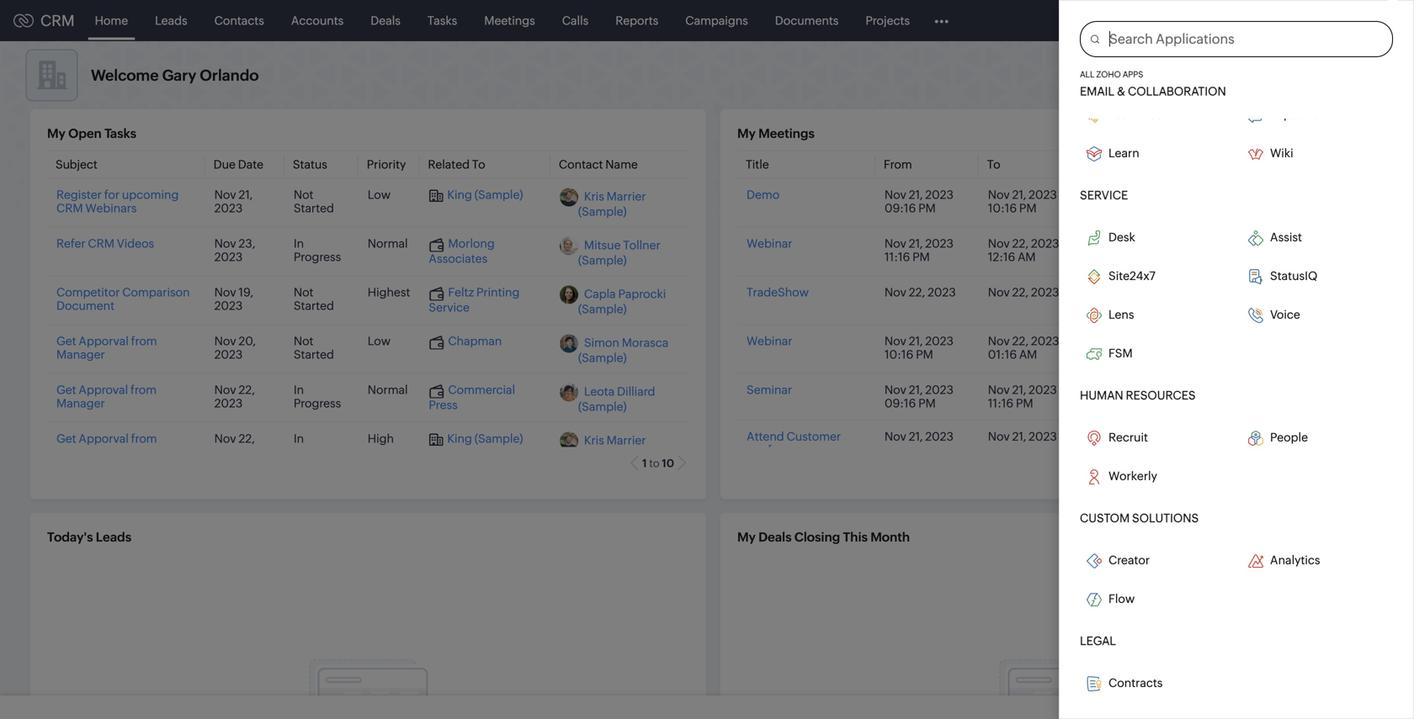 Task type: locate. For each thing, give the bounding box(es) containing it.
1 vertical spatial am
[[1019, 348, 1037, 362]]

1 not from the top
[[294, 188, 314, 202]]

(sample) inside james venere (sample)
[[1255, 303, 1303, 316]]

1 vertical spatial commercial
[[448, 383, 515, 397]]

1 marrier from the top
[[607, 190, 646, 203]]

1 vertical spatial in
[[294, 383, 304, 397]]

king down commercial press
[[447, 432, 472, 446]]

webinar link up seminar
[[747, 335, 792, 348]]

james venere (sample)
[[1255, 287, 1335, 316]]

get down get approval from manager link
[[56, 432, 76, 446]]

open
[[68, 126, 102, 141]]

king (sample) link for low
[[429, 188, 523, 203]]

1 vertical spatial from
[[130, 383, 157, 397]]

not right the 19,
[[294, 286, 314, 299]]

2023 inside "nov 22, 2023 12:16 am"
[[1031, 237, 1059, 250]]

webinars
[[85, 202, 137, 215]]

21, for nov 22, 2023 01:16 am
[[909, 335, 923, 348]]

nov 22, 2023 for get apporval from manager
[[214, 432, 255, 459]]

3 not started from the top
[[294, 335, 334, 362]]

marrier up 1 on the bottom left
[[607, 434, 646, 447]]

contacts link
[[201, 0, 278, 41]]

service for feltz printing service link to the bottom
[[1092, 445, 1132, 458]]

1 get apporval from manager from the top
[[56, 335, 157, 362]]

1 in from the top
[[294, 237, 304, 250]]

1 horizontal spatial related
[[1091, 158, 1132, 171]]

started right the 19,
[[294, 299, 334, 313]]

high
[[368, 432, 394, 446]]

1 vertical spatial normal
[[368, 383, 408, 397]]

1 contact name from the left
[[559, 158, 638, 171]]

tradeshow link
[[747, 286, 809, 299]]

pm for nov 21, 2023 11:16 pm
[[918, 397, 936, 410]]

get apporval from manager link
[[56, 335, 157, 362], [56, 432, 157, 459]]

21, for nov 21, 2023 11:16 pm
[[909, 383, 923, 397]]

1 vertical spatial crm
[[56, 202, 83, 215]]

get inside get approval from manager
[[56, 383, 76, 397]]

dilliard down simon morasca (sample)
[[617, 385, 655, 399]]

my for my open tasks
[[47, 126, 66, 141]]

leota dilliard (sample) up statusiq at the right top of page
[[1255, 239, 1332, 267]]

feltz printing service
[[429, 286, 520, 314], [1092, 430, 1182, 458]]

kris for low
[[584, 190, 604, 203]]

get apporval from manager for nov 22, 2023
[[56, 432, 157, 459]]

capla for capla paprocki (sample) link to the top
[[584, 287, 616, 301]]

0 vertical spatial webinar
[[747, 237, 792, 250]]

1 vertical spatial leota dilliard (sample) link
[[578, 385, 655, 414]]

vault link
[[1080, 62, 1231, 91]]

commercial for commercial press
[[448, 383, 515, 397]]

crm right refer
[[88, 237, 114, 250]]

1 horizontal spatial contact name link
[[1235, 158, 1314, 171]]

name for 2nd contact name link
[[1282, 158, 1314, 171]]

press down chapman link
[[429, 398, 458, 412]]

2 not started from the top
[[294, 286, 334, 313]]

progress for king (sample)
[[294, 446, 341, 459]]

1 vertical spatial printing
[[476, 286, 520, 299]]

get apporval from manager link for nov 22, 2023
[[56, 432, 157, 459]]

1 horizontal spatial capla paprocki (sample)
[[1255, 432, 1343, 460]]

from for low
[[131, 335, 157, 348]]

workerly link
[[1080, 463, 1231, 492]]

1 vertical spatial kris
[[584, 434, 604, 447]]

feltz printing service up chapman
[[429, 286, 520, 314]]

1 horizontal spatial tasks
[[427, 14, 457, 27]]

deals left the tasks link
[[371, 14, 401, 27]]

get for low
[[56, 335, 76, 348]]

commercial inside commercial press (sample)
[[1110, 237, 1177, 250]]

2 in from the top
[[294, 383, 304, 397]]

1 webinar from the top
[[747, 237, 792, 250]]

0 horizontal spatial leota
[[584, 385, 615, 399]]

am for 12:16
[[1018, 250, 1036, 264]]

contact name down add
[[1235, 158, 1314, 171]]

webinar link for 11:16
[[747, 237, 792, 250]]

1 horizontal spatial leota
[[1261, 239, 1291, 252]]

1 king from the top
[[447, 188, 472, 202]]

orlando
[[200, 67, 259, 84]]

in for morlong associates
[[294, 237, 304, 250]]

human
[[1080, 389, 1123, 402]]

related to link right priority
[[428, 158, 485, 171]]

1 not started from the top
[[294, 188, 334, 215]]

not started down status link
[[294, 188, 334, 215]]

0 vertical spatial apporval
[[79, 335, 129, 348]]

0 horizontal spatial name
[[605, 158, 638, 171]]

0 vertical spatial get apporval from manager link
[[56, 335, 157, 362]]

0 horizontal spatial deals
[[371, 14, 401, 27]]

dilliard up "statusiq" link
[[1294, 239, 1332, 252]]

1 vertical spatial manager
[[56, 397, 105, 410]]

3 started from the top
[[294, 348, 334, 362]]

king up morlong
[[447, 188, 472, 202]]

2 horizontal spatial to
[[1135, 158, 1148, 171]]

19,
[[239, 286, 253, 299]]

feltz printing service up workerly
[[1092, 430, 1182, 458]]

today's leads
[[47, 530, 131, 545]]

king for high
[[447, 432, 472, 446]]

2 nov 21, 2023 09:16 pm from the top
[[885, 383, 954, 410]]

associates
[[429, 252, 488, 265]]

name for 1st contact name link from left
[[605, 158, 638, 171]]

chanay (sample) link
[[1092, 335, 1203, 349]]

2 vertical spatial from
[[131, 432, 157, 446]]

nov 22, 2023 for get approval from manager
[[214, 383, 255, 410]]

highest
[[368, 286, 410, 299]]

started for nov 21, 2023
[[294, 202, 334, 215]]

0 vertical spatial normal
[[368, 237, 408, 250]]

leota dilliard (sample) link up statusiq at the right top of page
[[1255, 239, 1332, 267]]

chapman link
[[429, 335, 502, 350]]

analytics link
[[1241, 547, 1393, 576]]

webinar down 'demo'
[[747, 237, 792, 250]]

1 in progress from the top
[[294, 237, 341, 264]]

2 webinar from the top
[[747, 335, 792, 348]]

apporval down the document
[[79, 335, 129, 348]]

low for king (sample)
[[368, 188, 391, 202]]

0 horizontal spatial paprocki
[[618, 287, 666, 301]]

2 vertical spatial not
[[294, 335, 314, 348]]

1 vertical spatial press
[[429, 398, 458, 412]]

3 from from the top
[[131, 432, 157, 446]]

2 get from the top
[[56, 383, 76, 397]]

simon morasca (sample) link
[[578, 336, 669, 365]]

analytics
[[1270, 554, 1320, 567]]

pm for nov 21, 2023 10:16 pm
[[918, 202, 936, 215]]

1 name from the left
[[605, 158, 638, 171]]

statusiq
[[1270, 269, 1317, 283]]

get apporval from manager for nov 20, 2023
[[56, 335, 157, 362]]

crm up refer
[[56, 202, 83, 215]]

attend customer conference link
[[747, 430, 841, 457]]

2 low from the top
[[368, 335, 391, 348]]

logo image
[[13, 14, 34, 27]]

1 vertical spatial leota
[[584, 385, 615, 399]]

not started for 21,
[[294, 188, 334, 215]]

kris marrier (sample) link up 'mitsue'
[[578, 190, 646, 218]]

kris marrier (sample) left 'to'
[[578, 434, 646, 463]]

2 in progress from the top
[[294, 383, 341, 410]]

0 vertical spatial paprocki
[[618, 287, 666, 301]]

meetings left calls
[[484, 14, 535, 27]]

0 horizontal spatial related to
[[428, 158, 485, 171]]

contact
[[559, 158, 603, 171], [1235, 158, 1280, 171]]

service up chapman link
[[429, 301, 470, 314]]

flow link
[[1080, 586, 1231, 614]]

0 vertical spatial feltz
[[448, 286, 474, 299]]

1 started from the top
[[294, 202, 334, 215]]

nov inside the nov 19, 2023
[[214, 286, 236, 299]]

1 kris marrier (sample) from the top
[[578, 190, 646, 218]]

1 vertical spatial nov 21, 2023 10:16 pm
[[885, 335, 954, 362]]

0 horizontal spatial feltz printing service link
[[429, 286, 520, 314]]

0 horizontal spatial nov 21, 2023 10:16 pm
[[885, 335, 954, 362]]

2 09:16 from the top
[[885, 397, 916, 410]]

feltz up workerly
[[1111, 430, 1137, 443]]

from down get approval from manager link
[[131, 432, 157, 446]]

pm
[[918, 202, 936, 215], [1019, 202, 1037, 215], [912, 250, 930, 264], [916, 348, 933, 362], [918, 397, 936, 410], [1016, 397, 1033, 410]]

webinar link down 'demo'
[[747, 237, 792, 250]]

3 not from the top
[[294, 335, 314, 348]]

apporval for nov 22, 2023
[[79, 432, 129, 446]]

marrier up tollner
[[607, 190, 646, 203]]

apporval
[[79, 335, 129, 348], [79, 432, 129, 446]]

(sample) down carissa
[[1092, 398, 1140, 411]]

closing
[[794, 530, 840, 545]]

in progress for king (sample)
[[294, 432, 341, 459]]

09:16
[[885, 202, 916, 215], [885, 397, 916, 410]]

documents
[[775, 14, 839, 27]]

1 vertical spatial started
[[294, 299, 334, 313]]

1 vertical spatial webinar
[[747, 335, 792, 348]]

service down recruit
[[1092, 445, 1132, 458]]

get down the document
[[56, 335, 76, 348]]

creator link
[[1080, 547, 1231, 576]]

carissa
[[1112, 383, 1152, 397]]

2 kris marrier (sample) link from the top
[[578, 434, 646, 463]]

leads right today's
[[96, 530, 131, 545]]

not started for 19,
[[294, 286, 334, 313]]

zoho
[[1096, 69, 1121, 79]]

capla paprocki (sample) link
[[578, 287, 666, 316], [1255, 432, 1343, 460]]

king (sample) down 'commercial press' link
[[447, 432, 523, 446]]

1 vertical spatial not
[[294, 286, 314, 299]]

from down competitor comparison document link
[[131, 335, 157, 348]]

in progress
[[294, 237, 341, 264], [294, 383, 341, 410], [294, 432, 341, 459]]

0 vertical spatial marrier
[[607, 190, 646, 203]]

printing dimensions link
[[1092, 188, 1156, 217]]

1 vertical spatial leota dilliard (sample)
[[578, 385, 655, 414]]

2 kris from the top
[[584, 434, 604, 447]]

nov 21, 2023 11:16 pm down "01:16"
[[988, 383, 1057, 410]]

21, for nov 21, 2023 10:16 pm
[[909, 188, 923, 202]]

king for low
[[447, 188, 472, 202]]

2 king (sample) from the top
[[447, 432, 523, 446]]

projects
[[866, 14, 910, 27]]

20,
[[239, 335, 256, 348]]

commercial up site24x7
[[1110, 237, 1177, 250]]

projects link
[[852, 0, 923, 41]]

1 horizontal spatial leota dilliard (sample)
[[1255, 239, 1332, 267]]

0 vertical spatial kris marrier (sample) link
[[578, 190, 646, 218]]

3 in from the top
[[294, 432, 304, 446]]

webinar up seminar
[[747, 335, 792, 348]]

1 king (sample) from the top
[[447, 188, 523, 202]]

leads up the welcome gary orlando
[[155, 14, 187, 27]]

0 vertical spatial capla
[[584, 287, 616, 301]]

0 horizontal spatial feltz
[[448, 286, 474, 299]]

nov 21, 2023 09:16 pm for 10:16
[[885, 188, 954, 215]]

name down zeptomail
[[1282, 158, 1314, 171]]

normal up highest
[[368, 237, 408, 250]]

zeptomail
[[1270, 108, 1325, 121]]

normal up high
[[368, 383, 408, 397]]

leota dilliard (sample) link
[[1255, 239, 1332, 267], [578, 385, 655, 414]]

0 vertical spatial king
[[447, 188, 472, 202]]

printing dimensions
[[1092, 188, 1156, 217]]

started for nov 20, 2023
[[294, 348, 334, 362]]

2 king from the top
[[447, 432, 472, 446]]

get apporval from manager up approval
[[56, 335, 157, 362]]

upcoming
[[122, 188, 179, 202]]

nov 19, 2023
[[214, 286, 253, 313]]

2 marrier from the top
[[607, 434, 646, 447]]

status link
[[293, 158, 327, 171]]

0 vertical spatial nov 21, 2023 10:16 pm
[[988, 188, 1057, 215]]

1 kris marrier (sample) link from the top
[[578, 190, 646, 218]]

21, inside nov 21, 2023
[[239, 188, 253, 202]]

not right 20,
[[294, 335, 314, 348]]

my for my deals closing this month
[[737, 530, 756, 545]]

1 normal from the top
[[368, 237, 408, 250]]

1 horizontal spatial paprocki
[[1295, 432, 1343, 445]]

0 vertical spatial leota dilliard (sample)
[[1255, 239, 1332, 267]]

1 king (sample) link from the top
[[429, 188, 523, 203]]

1 vertical spatial webinar link
[[747, 335, 792, 348]]

refer crm videos link
[[56, 237, 154, 250]]

king (sample) up morlong
[[447, 188, 523, 202]]

get apporval from manager link down get approval from manager link
[[56, 432, 157, 459]]

nov 21, 2023 09:16 pm for 11:16
[[885, 383, 954, 410]]

calls
[[562, 14, 589, 27]]

from
[[131, 335, 157, 348], [130, 383, 157, 397], [131, 432, 157, 446]]

2023
[[925, 188, 954, 202], [1029, 188, 1057, 202], [214, 202, 243, 215], [925, 237, 954, 250], [1031, 237, 1059, 250], [214, 250, 243, 264], [928, 286, 956, 299], [1031, 286, 1059, 299], [214, 299, 243, 313], [925, 335, 954, 348], [1031, 335, 1059, 348], [214, 348, 243, 362], [925, 383, 954, 397], [1029, 383, 1057, 397], [214, 397, 243, 410], [925, 430, 954, 443], [1029, 430, 1057, 443], [214, 446, 243, 459]]

10:16
[[988, 202, 1017, 215], [885, 348, 913, 362]]

from inside get approval from manager
[[130, 383, 157, 397]]

leota
[[1261, 239, 1291, 252], [584, 385, 615, 399]]

service for left feltz printing service link
[[429, 301, 470, 314]]

feltz printing service link up chapman
[[429, 286, 520, 314]]

1 horizontal spatial contact
[[1235, 158, 1280, 171]]

press up site24x7 link
[[1179, 237, 1208, 250]]

1 from from the top
[[131, 335, 157, 348]]

2 vertical spatial not started
[[294, 335, 334, 362]]

(sample) down desk
[[1092, 252, 1140, 265]]

0 vertical spatial leota dilliard (sample) link
[[1255, 239, 1332, 267]]

printing for feltz printing service link to the bottom
[[1139, 430, 1182, 443]]

0 vertical spatial crm
[[40, 12, 75, 29]]

progress
[[294, 250, 341, 264], [294, 397, 341, 410], [294, 446, 341, 459]]

1 horizontal spatial related to
[[1091, 158, 1148, 171]]

tasks right "deals" link
[[427, 14, 457, 27]]

leota dilliard (sample)
[[1255, 239, 1332, 267], [578, 385, 655, 414]]

am right "01:16"
[[1019, 348, 1037, 362]]

0 vertical spatial from
[[131, 335, 157, 348]]

3 get from the top
[[56, 432, 76, 446]]

0 vertical spatial in progress
[[294, 237, 341, 264]]

not started
[[294, 188, 334, 215], [294, 286, 334, 313], [294, 335, 334, 362]]

am right 12:16
[[1018, 250, 1036, 264]]

started right 20,
[[294, 348, 334, 362]]

low down highest
[[368, 335, 391, 348]]

0 horizontal spatial press
[[429, 398, 458, 412]]

2 apporval from the top
[[79, 432, 129, 446]]

contact name link up 'mitsue'
[[559, 158, 638, 171]]

1 vertical spatial feltz
[[1111, 430, 1137, 443]]

simon morasca (sample)
[[578, 336, 669, 365]]

feltz printing service link
[[429, 286, 520, 314], [1092, 430, 1182, 458]]

manager inside get approval from manager
[[56, 397, 105, 410]]

0 horizontal spatial contact
[[559, 158, 603, 171]]

nov 21, 2023 for nov
[[885, 430, 954, 443]]

nov 20, 2023
[[214, 335, 256, 362]]

kris marrier (sample) link left 'to'
[[578, 434, 646, 463]]

related to link
[[428, 158, 485, 171], [1091, 158, 1148, 171]]

3 progress from the top
[[294, 446, 341, 459]]

1 09:16 from the top
[[885, 202, 916, 215]]

dilliard
[[1294, 239, 1332, 252], [617, 385, 655, 399]]

feltz down the associates at the left of the page
[[448, 286, 474, 299]]

1 horizontal spatial contact name
[[1235, 158, 1314, 171]]

am inside "nov 22, 2023 12:16 am"
[[1018, 250, 1036, 264]]

1 horizontal spatial leota dilliard (sample) link
[[1255, 239, 1332, 267]]

king (sample) link down 'commercial press' link
[[429, 432, 523, 447]]

2 king (sample) link from the top
[[429, 432, 523, 447]]

1 vertical spatial kris marrier (sample)
[[578, 434, 646, 463]]

1 get apporval from manager link from the top
[[56, 335, 157, 362]]

welcome
[[91, 67, 159, 84]]

2 name from the left
[[1282, 158, 1314, 171]]

0 horizontal spatial capla paprocki (sample) link
[[578, 287, 666, 316]]

get approval from manager link
[[56, 383, 157, 410]]

commercial inside commercial press
[[448, 383, 515, 397]]

1 vertical spatial king
[[447, 432, 472, 446]]

progress for commercial press
[[294, 397, 341, 410]]

(sample) inside "carissa kidman (sample)"
[[1092, 398, 1140, 411]]

0 vertical spatial leota
[[1261, 239, 1291, 252]]

assist
[[1270, 231, 1302, 244]]

pm for nov 22, 2023 01:16 am
[[916, 348, 933, 362]]

2 contact name link from the left
[[1235, 158, 1314, 171]]

2 webinar link from the top
[[747, 335, 792, 348]]

3 manager from the top
[[56, 446, 105, 459]]

(sample) down 'mitsue'
[[578, 254, 627, 267]]

crm right the logo
[[40, 12, 75, 29]]

accounts link
[[278, 0, 357, 41]]

contact name link
[[559, 158, 638, 171], [1235, 158, 1314, 171]]

subject
[[56, 158, 97, 171]]

profile element
[[1328, 0, 1375, 41]]

2 vertical spatial service
[[1092, 445, 1132, 458]]

manager for low
[[56, 348, 105, 362]]

1 related to link from the left
[[428, 158, 485, 171]]

commercial for commercial press (sample)
[[1110, 237, 1177, 250]]

not for 20,
[[294, 335, 314, 348]]

not down status link
[[294, 188, 314, 202]]

0 vertical spatial am
[[1018, 250, 1036, 264]]

1 nov 21, 2023 09:16 pm from the top
[[885, 188, 954, 215]]

2 progress from the top
[[294, 397, 341, 410]]

0 vertical spatial commercial
[[1110, 237, 1177, 250]]

2 get apporval from manager from the top
[[56, 432, 157, 459]]

my
[[47, 126, 66, 141], [737, 126, 756, 141], [737, 530, 756, 545]]

not started right 20,
[[294, 335, 334, 362]]

not started for 20,
[[294, 335, 334, 362]]

nov 22, 2023 01:16 am
[[988, 335, 1059, 362]]

0 horizontal spatial 10:16
[[885, 348, 913, 362]]

manager for high
[[56, 446, 105, 459]]

nov 22, 2023 12:16 am
[[988, 237, 1059, 264]]

1 vertical spatial feltz printing service
[[1092, 430, 1182, 458]]

1 get from the top
[[56, 335, 76, 348]]

printing up workerly link on the bottom
[[1139, 430, 1182, 443]]

1 horizontal spatial feltz printing service
[[1092, 430, 1182, 458]]

contact name up 'mitsue'
[[559, 158, 638, 171]]

0 vertical spatial capla paprocki (sample)
[[578, 287, 666, 316]]

0 horizontal spatial feltz printing service
[[429, 286, 520, 314]]

1 progress from the top
[[294, 250, 341, 264]]

0 vertical spatial dilliard
[[1294, 239, 1332, 252]]

1 vertical spatial apporval
[[79, 432, 129, 446]]

1
[[642, 457, 647, 470]]

get apporval from manager down get approval from manager link
[[56, 432, 157, 459]]

capla paprocki (sample) for capla paprocki (sample) link to the top
[[578, 287, 666, 316]]

1 contact from the left
[[559, 158, 603, 171]]

commercial down chapman
[[448, 383, 515, 397]]

1 webinar link from the top
[[747, 237, 792, 250]]

0 vertical spatial kris
[[584, 190, 604, 203]]

1 vertical spatial low
[[368, 335, 391, 348]]

23,
[[239, 237, 255, 250]]

manager for normal
[[56, 397, 105, 410]]

legal
[[1080, 635, 1116, 648]]

2 started from the top
[[294, 299, 334, 313]]

1 related to from the left
[[428, 158, 485, 171]]

press inside commercial press (sample)
[[1179, 237, 1208, 250]]

Search Applications text field
[[1099, 22, 1392, 56]]

king (sample) link up morlong
[[429, 188, 523, 203]]

1 low from the top
[[368, 188, 391, 202]]

3 to from the left
[[1135, 158, 1148, 171]]

tasks right open
[[104, 126, 136, 141]]

customer
[[787, 430, 841, 443]]

1 vertical spatial capla paprocki (sample)
[[1255, 432, 1343, 460]]

2 from from the top
[[130, 383, 157, 397]]

related up printing dimensions link
[[1091, 158, 1132, 171]]

0 horizontal spatial to
[[472, 158, 485, 171]]

capla paprocki (sample)
[[578, 287, 666, 316], [1255, 432, 1343, 460]]

2 to from the left
[[987, 158, 1000, 171]]

nov 21, 2023 11:16 pm left 12:16
[[885, 237, 954, 264]]

3 in progress from the top
[[294, 432, 341, 459]]

1 apporval from the top
[[79, 335, 129, 348]]

related to up printing dimensions
[[1091, 158, 1148, 171]]

from right approval
[[130, 383, 157, 397]]

1 contact name link from the left
[[559, 158, 638, 171]]

contact up 'mitsue'
[[559, 158, 603, 171]]

0 horizontal spatial meetings
[[484, 14, 535, 27]]

related to right priority
[[428, 158, 485, 171]]

from link
[[884, 158, 912, 171]]

1 horizontal spatial meetings
[[758, 126, 815, 141]]

1 horizontal spatial name
[[1282, 158, 1314, 171]]

feltz printing service link up workerly
[[1092, 430, 1182, 458]]

zeptomail link
[[1241, 101, 1393, 130]]

title link
[[746, 158, 769, 171]]

normal
[[368, 237, 408, 250], [368, 383, 408, 397]]

0 vertical spatial get apporval from manager
[[56, 335, 157, 362]]

my up title link
[[737, 126, 756, 141]]

related to
[[428, 158, 485, 171], [1091, 158, 1148, 171]]

printing down the associates at the left of the page
[[476, 286, 520, 299]]

printing for left feltz printing service link
[[476, 286, 520, 299]]

nov inside nov 23, 2023
[[214, 237, 236, 250]]

1 manager from the top
[[56, 348, 105, 362]]

kris marrier (sample) link
[[578, 190, 646, 218], [578, 434, 646, 463]]

in for commercial press
[[294, 383, 304, 397]]

0 vertical spatial 09:16
[[885, 202, 916, 215]]

mitsue tollner (sample) link
[[578, 239, 661, 267]]

2 not from the top
[[294, 286, 314, 299]]

nov inside nov 22, 2023 01:16 am
[[988, 335, 1010, 348]]

2 manager from the top
[[56, 397, 105, 410]]

campaigns link
[[672, 0, 762, 41]]

2 normal from the top
[[368, 383, 408, 397]]

desk link
[[1080, 224, 1231, 253]]

1 kris from the top
[[584, 190, 604, 203]]

press inside commercial press
[[429, 398, 458, 412]]

(sample) down the james
[[1255, 303, 1303, 316]]

1 vertical spatial capla
[[1261, 432, 1292, 445]]

leota dilliard (sample) link down simon morasca (sample)
[[578, 385, 655, 414]]

0 vertical spatial printing
[[1111, 188, 1154, 202]]

1 related from the left
[[428, 158, 470, 171]]

2 contact name from the left
[[1235, 158, 1314, 171]]

am inside nov 22, 2023 01:16 am
[[1019, 348, 1037, 362]]

name up 'mitsue'
[[605, 158, 638, 171]]

(sample) down simon
[[578, 351, 627, 365]]

2 kris marrier (sample) from the top
[[578, 434, 646, 463]]

service up dimensions
[[1080, 189, 1128, 202]]

king (sample)
[[447, 188, 523, 202], [447, 432, 523, 446]]

0 vertical spatial progress
[[294, 250, 341, 264]]

0 vertical spatial leads
[[155, 14, 187, 27]]

contact down add
[[1235, 158, 1280, 171]]

apporval down get approval from manager link
[[79, 432, 129, 446]]

kris marrier (sample)
[[578, 190, 646, 218], [578, 434, 646, 463]]

2 get apporval from manager link from the top
[[56, 432, 157, 459]]

(sample) inside simon morasca (sample)
[[578, 351, 627, 365]]

my left closing
[[737, 530, 756, 545]]

contact name link down add
[[1235, 158, 1314, 171]]

started down status link
[[294, 202, 334, 215]]

0 vertical spatial press
[[1179, 237, 1208, 250]]

0 vertical spatial tasks
[[427, 14, 457, 27]]

related right priority
[[428, 158, 470, 171]]

not started right the 19,
[[294, 286, 334, 313]]

meetings up title link
[[758, 126, 815, 141]]

leota dilliard (sample) down simon morasca (sample)
[[578, 385, 655, 414]]

my left open
[[47, 126, 66, 141]]

king (sample) for high
[[447, 432, 523, 446]]



Task type: vqa. For each thing, say whether or not it's contained in the screenshot.
My related to My Meetings
yes



Task type: describe. For each thing, give the bounding box(es) containing it.
0 horizontal spatial 11:16
[[885, 250, 910, 264]]

from
[[884, 158, 912, 171]]

priority
[[367, 158, 406, 171]]

get for normal
[[56, 383, 76, 397]]

2023 inside nov 20, 2023
[[214, 348, 243, 362]]

this
[[843, 530, 868, 545]]

1 horizontal spatial capla paprocki (sample) link
[[1255, 432, 1343, 460]]

0 horizontal spatial leads
[[96, 530, 131, 545]]

site24x7
[[1109, 269, 1156, 283]]

chanay
[[1110, 335, 1152, 348]]

voice link
[[1241, 301, 1393, 330]]

21, for nov 21, 2023
[[909, 430, 923, 443]]

simon
[[584, 336, 619, 350]]

attend customer conference
[[747, 430, 841, 457]]

0 vertical spatial deals
[[371, 14, 401, 27]]

accounts
[[291, 14, 344, 27]]

started for nov 19, 2023
[[294, 299, 334, 313]]

contacts
[[214, 14, 264, 27]]

recruit
[[1109, 431, 1148, 444]]

2023 inside nov 23, 2023
[[214, 250, 243, 264]]

component
[[1301, 105, 1367, 119]]

webinar for nov 21, 2023 11:16 pm
[[747, 237, 792, 250]]

not for 19,
[[294, 286, 314, 299]]

webinar link for 10:16
[[747, 335, 792, 348]]

capla for rightmost capla paprocki (sample) link
[[1261, 432, 1292, 445]]

0 horizontal spatial tasks
[[104, 126, 136, 141]]

seminar
[[747, 383, 792, 397]]

people link
[[1241, 424, 1393, 453]]

competitor comparison document
[[56, 286, 190, 313]]

king (sample) link for high
[[429, 432, 523, 447]]

kidman
[[1154, 383, 1196, 397]]

learn link
[[1080, 140, 1231, 168]]

dimensions
[[1092, 203, 1156, 217]]

home link
[[81, 0, 142, 41]]

kris marrier (sample) link for low
[[578, 190, 646, 218]]

press for commercial press (sample)
[[1179, 237, 1208, 250]]

month
[[870, 530, 910, 545]]

(sample) up simon
[[578, 303, 627, 316]]

chapman
[[448, 335, 502, 348]]

get for high
[[56, 432, 76, 446]]

contracts link
[[1080, 670, 1231, 699]]

am for 01:16
[[1019, 348, 1037, 362]]

nov inside nov 20, 2023
[[214, 335, 236, 348]]

dilliard for rightmost leota dilliard (sample) link
[[1294, 239, 1332, 252]]

voice
[[1270, 308, 1300, 322]]

commercial press (sample)
[[1092, 237, 1208, 265]]

kris for high
[[584, 434, 604, 447]]

register for upcoming crm webinars
[[56, 188, 179, 215]]

in progress for morlong associates
[[294, 237, 341, 264]]

gary
[[162, 67, 196, 84]]

kris marrier (sample) for low
[[578, 190, 646, 218]]

(sample) down simon morasca (sample)
[[578, 400, 627, 414]]

2 vertical spatial crm
[[88, 237, 114, 250]]

meetings link
[[471, 0, 549, 41]]

recruit link
[[1080, 424, 1231, 453]]

email
[[1080, 85, 1114, 98]]

my deals closing this month
[[737, 530, 910, 545]]

feltz printing service for feltz printing service link to the bottom
[[1092, 430, 1182, 458]]

2 contact from the left
[[1235, 158, 1280, 171]]

contracts
[[1109, 677, 1163, 690]]

home
[[95, 14, 128, 27]]

(sample) down 'commercial press' link
[[474, 432, 523, 446]]

printing inside printing dimensions
[[1111, 188, 1154, 202]]

free upgrade
[[1075, 8, 1123, 32]]

leota for rightmost leota dilliard (sample) link
[[1261, 239, 1291, 252]]

1 vertical spatial meetings
[[758, 126, 815, 141]]

(sample) down people in the right bottom of the page
[[1255, 447, 1303, 460]]

webinar for nov 21, 2023 10:16 pm
[[747, 335, 792, 348]]

refer
[[56, 237, 85, 250]]

leads link
[[142, 0, 201, 41]]

nov 21, 2023 for not
[[214, 188, 253, 215]]

normal for commercial press
[[368, 383, 408, 397]]

0 horizontal spatial nov 21, 2023 11:16 pm
[[885, 237, 954, 264]]

2 related to from the left
[[1091, 158, 1148, 171]]

in progress for commercial press
[[294, 383, 341, 410]]

from for high
[[131, 432, 157, 446]]

2023 inside the nov 19, 2023
[[214, 299, 243, 313]]

2023 inside nov 22, 2023 01:16 am
[[1031, 335, 1059, 348]]

profile image
[[1338, 7, 1365, 34]]

carissa kidman (sample) link
[[1092, 383, 1196, 411]]

apps
[[1123, 69, 1143, 79]]

mitsue tollner (sample)
[[578, 239, 661, 267]]

fsm
[[1109, 347, 1133, 360]]

my meetings
[[737, 126, 815, 141]]

crm inside register for upcoming crm webinars
[[56, 202, 83, 215]]

22, inside "nov 22, 2023 12:16 am"
[[1012, 237, 1029, 250]]

feltz printing service for left feltz printing service link
[[429, 286, 520, 314]]

1 to from the left
[[472, 158, 485, 171]]

(sample) up 'mitsue'
[[578, 205, 627, 218]]

for
[[104, 188, 120, 202]]

21, for nov 22, 2023 12:16 am
[[909, 237, 923, 250]]

0 vertical spatial service
[[1080, 189, 1128, 202]]

nov 22, 2023 for tradeshow
[[885, 286, 956, 299]]

21, for not started
[[239, 188, 253, 202]]

1 vertical spatial 10:16
[[885, 348, 913, 362]]

(sample) up statusiq at the right top of page
[[1255, 254, 1303, 267]]

james venere (sample) link
[[1255, 287, 1335, 316]]

(sample) left 1 on the bottom left
[[578, 449, 627, 463]]

site24x7 link
[[1080, 263, 1231, 291]]

kris marrier (sample) link for high
[[578, 434, 646, 463]]

marrier for low
[[607, 190, 646, 203]]

capla paprocki (sample) for rightmost capla paprocki (sample) link
[[1255, 432, 1343, 460]]

marrier for high
[[607, 434, 646, 447]]

competitor comparison document link
[[56, 286, 190, 313]]

get apporval from manager link for nov 20, 2023
[[56, 335, 157, 362]]

12:16
[[988, 250, 1015, 264]]

chanay (sample)
[[1110, 335, 1203, 348]]

morasca
[[622, 336, 669, 350]]

22, inside nov 22, 2023 01:16 am
[[1012, 335, 1029, 348]]

(sample) inside mitsue tollner (sample)
[[578, 254, 627, 267]]

date
[[238, 158, 264, 171]]

paprocki for rightmost capla paprocki (sample) link
[[1295, 432, 1343, 445]]

lens
[[1109, 308, 1134, 322]]

10
[[662, 457, 674, 470]]

leota for bottom leota dilliard (sample) link
[[584, 385, 615, 399]]

01:16
[[988, 348, 1017, 362]]

all
[[1080, 69, 1095, 79]]

pm for nov 22, 2023 12:16 am
[[912, 250, 930, 264]]

09:16 for nov 21, 2023 10:16 pm
[[885, 202, 916, 215]]

add
[[1275, 105, 1298, 119]]

1 to 10
[[642, 457, 674, 470]]

conference
[[747, 443, 809, 457]]

approval
[[79, 383, 128, 397]]

(sample) up morlong
[[474, 188, 523, 202]]

1 vertical spatial feltz printing service link
[[1092, 430, 1182, 458]]

1 horizontal spatial nov 21, 2023 11:16 pm
[[988, 383, 1057, 410]]

attend
[[747, 430, 784, 443]]

low for chapman
[[368, 335, 391, 348]]

(sample) down lens "link"
[[1154, 335, 1203, 348]]

09:16 for nov 21, 2023 11:16 pm
[[885, 397, 916, 410]]

0 vertical spatial meetings
[[484, 14, 535, 27]]

0 vertical spatial capla paprocki (sample) link
[[578, 287, 666, 316]]

lens link
[[1080, 301, 1231, 330]]

status
[[293, 158, 327, 171]]

press for commercial press
[[429, 398, 458, 412]]

campaigns
[[685, 14, 748, 27]]

2 related to link from the left
[[1091, 158, 1148, 171]]

2 horizontal spatial nov 21, 2023
[[988, 430, 1057, 443]]

tradeshow
[[747, 286, 809, 299]]

nov inside "nov 22, 2023 12:16 am"
[[988, 237, 1010, 250]]

feltz for left feltz printing service link
[[448, 286, 474, 299]]

normal for morlong associates
[[368, 237, 408, 250]]

1 vertical spatial deals
[[758, 530, 792, 545]]

paprocki for capla paprocki (sample) link to the top
[[618, 287, 666, 301]]

assist link
[[1241, 224, 1393, 253]]

statusiq link
[[1241, 263, 1393, 291]]

leads inside "link"
[[155, 14, 187, 27]]

dilliard for bottom leota dilliard (sample) link
[[617, 385, 655, 399]]

venere
[[1297, 287, 1335, 301]]

progress for morlong associates
[[294, 250, 341, 264]]

today's
[[47, 530, 93, 545]]

2 related from the left
[[1091, 158, 1132, 171]]

collaboration
[[1128, 85, 1226, 98]]

kris marrier (sample) for high
[[578, 434, 646, 463]]

title
[[746, 158, 769, 171]]

calendar image
[[1236, 14, 1250, 27]]

custom
[[1080, 512, 1130, 525]]

from for normal
[[130, 383, 157, 397]]

in for king (sample)
[[294, 432, 304, 446]]

commercial press (sample) link
[[1092, 237, 1208, 265]]

human resources
[[1080, 389, 1196, 402]]

apporval for nov 20, 2023
[[79, 335, 129, 348]]

1 vertical spatial 11:16
[[988, 397, 1014, 410]]

feltz for feltz printing service link to the bottom
[[1111, 430, 1137, 443]]

not for 21,
[[294, 188, 314, 202]]

documents link
[[762, 0, 852, 41]]

carissa kidman (sample)
[[1092, 383, 1196, 411]]

nov 23, 2023
[[214, 237, 255, 264]]

priority link
[[367, 158, 406, 171]]

my for my meetings
[[737, 126, 756, 141]]

king (sample) for low
[[447, 188, 523, 202]]

0 vertical spatial 10:16
[[988, 202, 1017, 215]]

tollner
[[623, 239, 661, 252]]

(sample) inside commercial press (sample)
[[1092, 252, 1140, 265]]

1 horizontal spatial nov 21, 2023 10:16 pm
[[988, 188, 1057, 215]]



